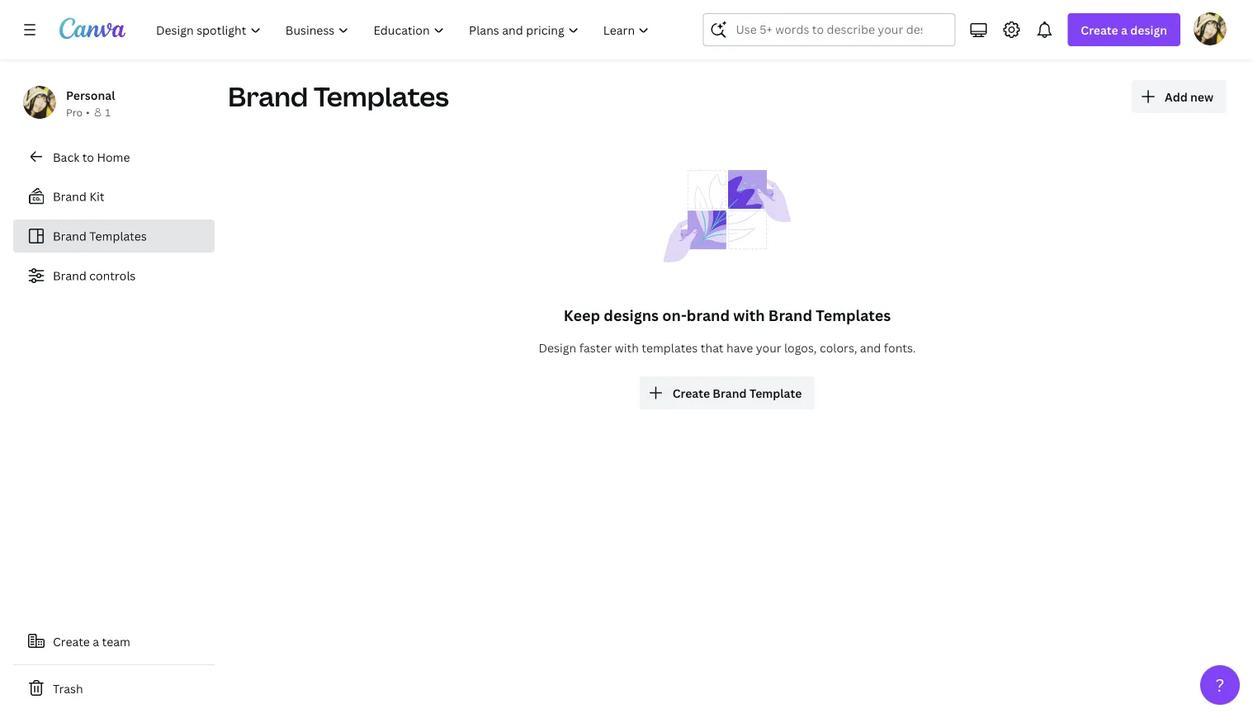 Task type: locate. For each thing, give the bounding box(es) containing it.
create left design
[[1081, 22, 1119, 38]]

0 vertical spatial brand templates
[[228, 78, 449, 114]]

with up the have
[[734, 305, 765, 325]]

add new button
[[1132, 80, 1227, 113]]

1 horizontal spatial templates
[[314, 78, 449, 114]]

2 horizontal spatial templates
[[816, 305, 891, 325]]

a for team
[[93, 634, 99, 650]]

designs
[[604, 305, 659, 325]]

0 horizontal spatial create
[[53, 634, 90, 650]]

back to home
[[53, 149, 130, 165]]

new
[[1191, 89, 1214, 104]]

design
[[539, 340, 577, 356]]

0 vertical spatial with
[[734, 305, 765, 325]]

1 vertical spatial with
[[615, 340, 639, 356]]

0 horizontal spatial templates
[[89, 228, 147, 244]]

colors,
[[820, 340, 858, 356]]

templates
[[314, 78, 449, 114], [89, 228, 147, 244], [816, 305, 891, 325]]

create for create a design
[[1081, 22, 1119, 38]]

0 vertical spatial create
[[1081, 22, 1119, 38]]

team
[[102, 634, 130, 650]]

with
[[734, 305, 765, 325], [615, 340, 639, 356]]

1 vertical spatial brand templates
[[53, 228, 147, 244]]

a
[[1122, 22, 1128, 38], [93, 634, 99, 650]]

create brand template button
[[640, 377, 815, 410]]

2 vertical spatial templates
[[816, 305, 891, 325]]

2 horizontal spatial create
[[1081, 22, 1119, 38]]

design faster with templates that have your logos, colors, and fonts.
[[539, 340, 916, 356]]

a left team
[[93, 634, 99, 650]]

? button
[[1201, 666, 1241, 705]]

add new
[[1165, 89, 1214, 104]]

templates down top level navigation element
[[314, 78, 449, 114]]

brand
[[228, 78, 308, 114], [53, 189, 87, 204], [53, 228, 87, 244], [53, 268, 87, 284], [769, 305, 813, 325], [713, 385, 747, 401]]

brand kit
[[53, 189, 104, 204]]

create down that
[[673, 385, 710, 401]]

brand templates
[[228, 78, 449, 114], [53, 228, 147, 244]]

with right faster
[[615, 340, 639, 356]]

create inside dropdown button
[[1081, 22, 1119, 38]]

None search field
[[703, 13, 956, 46]]

brand inside "dropdown button"
[[713, 385, 747, 401]]

2 vertical spatial create
[[53, 634, 90, 650]]

create left team
[[53, 634, 90, 650]]

0 vertical spatial a
[[1122, 22, 1128, 38]]

trash link
[[13, 672, 215, 705]]

create a design button
[[1068, 13, 1181, 46]]

templates up colors,
[[816, 305, 891, 325]]

create
[[1081, 22, 1119, 38], [673, 385, 710, 401], [53, 634, 90, 650]]

brand controls link
[[13, 259, 215, 292]]

create inside "dropdown button"
[[673, 385, 710, 401]]

1 horizontal spatial a
[[1122, 22, 1128, 38]]

0 vertical spatial templates
[[314, 78, 449, 114]]

1 horizontal spatial create
[[673, 385, 710, 401]]

create a team
[[53, 634, 130, 650]]

1 horizontal spatial brand templates
[[228, 78, 449, 114]]

faster
[[580, 340, 612, 356]]

list containing brand kit
[[13, 180, 215, 292]]

templates up brand controls link
[[89, 228, 147, 244]]

a inside "button"
[[93, 634, 99, 650]]

brand
[[687, 305, 730, 325]]

template
[[750, 385, 802, 401]]

back
[[53, 149, 79, 165]]

brand controls
[[53, 268, 136, 284]]

add
[[1165, 89, 1188, 104]]

1 vertical spatial templates
[[89, 228, 147, 244]]

1 vertical spatial a
[[93, 634, 99, 650]]

a left design
[[1122, 22, 1128, 38]]

list
[[13, 180, 215, 292]]

pro
[[66, 105, 82, 119]]

logos,
[[785, 340, 817, 356]]

kit
[[89, 189, 104, 204]]

0 horizontal spatial a
[[93, 634, 99, 650]]

keep designs on-brand with brand templates
[[564, 305, 891, 325]]

1 vertical spatial create
[[673, 385, 710, 401]]

create inside "button"
[[53, 634, 90, 650]]

back to home link
[[13, 140, 215, 173]]

a inside dropdown button
[[1122, 22, 1128, 38]]



Task type: describe. For each thing, give the bounding box(es) containing it.
home
[[97, 149, 130, 165]]

design
[[1131, 22, 1168, 38]]

keep
[[564, 305, 601, 325]]

•
[[86, 105, 90, 119]]

brand kit link
[[13, 180, 215, 213]]

that
[[701, 340, 724, 356]]

0 horizontal spatial brand templates
[[53, 228, 147, 244]]

top level navigation element
[[145, 13, 664, 46]]

stephanie aranda image
[[1194, 12, 1227, 45]]

controls
[[89, 268, 136, 284]]

1
[[105, 105, 111, 119]]

create a team button
[[13, 625, 215, 658]]

create for create a team
[[53, 634, 90, 650]]

templates
[[642, 340, 698, 356]]

?
[[1216, 674, 1225, 697]]

brand templates link
[[13, 220, 215, 253]]

to
[[82, 149, 94, 165]]

0 horizontal spatial with
[[615, 340, 639, 356]]

on-
[[663, 305, 687, 325]]

Search search field
[[736, 14, 923, 45]]

1 horizontal spatial with
[[734, 305, 765, 325]]

create for create brand template
[[673, 385, 710, 401]]

have
[[727, 340, 753, 356]]

and
[[860, 340, 882, 356]]

fonts.
[[884, 340, 916, 356]]

personal
[[66, 87, 115, 103]]

your
[[756, 340, 782, 356]]

a for design
[[1122, 22, 1128, 38]]

create a design
[[1081, 22, 1168, 38]]

pro •
[[66, 105, 90, 119]]

trash
[[53, 681, 83, 697]]

create brand template
[[673, 385, 802, 401]]



Task type: vqa. For each thing, say whether or not it's contained in the screenshot.
Untitled
no



